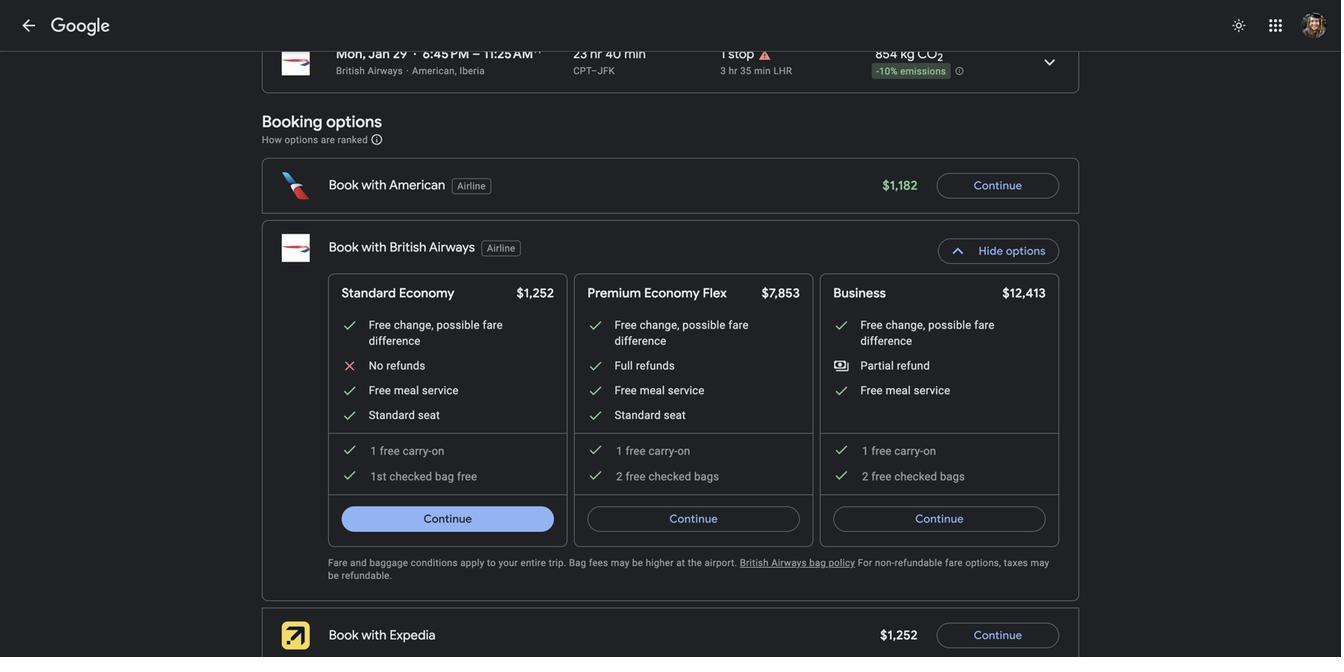 Task type: describe. For each thing, give the bounding box(es) containing it.
23
[[573, 46, 587, 62]]

min for 40
[[624, 46, 646, 62]]

refunds for standard
[[386, 360, 425, 373]]

free change, possible fare difference for standard
[[369, 319, 503, 348]]

bag
[[569, 558, 586, 569]]

free meal service for standard
[[369, 384, 459, 398]]

expedia
[[390, 628, 436, 644]]

free down partial at right
[[861, 384, 883, 398]]

options,
[[966, 558, 1001, 569]]

refundable
[[895, 558, 943, 569]]

full
[[615, 360, 633, 373]]

3
[[720, 65, 726, 77]]

2 free checked bags for business
[[862, 471, 965, 484]]

10%
[[879, 66, 898, 77]]

1 may from the left
[[611, 558, 630, 569]]

conditions
[[411, 558, 458, 569]]

1 free carry-on for premium
[[616, 445, 690, 458]]

bags for business
[[940, 471, 965, 484]]

continue up refundable at the bottom of page
[[915, 513, 964, 527]]

possible for business
[[928, 319, 971, 332]]

refundable.
[[342, 571, 392, 582]]

jan
[[368, 46, 390, 62]]

standard seat for standard
[[369, 409, 440, 422]]

standard down book with british airways
[[342, 285, 396, 302]]

fare and baggage conditions apply to your entire trip.  bag fees may be higher at the airport. british airways bag policy
[[328, 558, 855, 569]]

1st
[[370, 471, 387, 484]]

854 kg co 2
[[876, 46, 943, 64]]

economy for standard
[[399, 285, 455, 302]]

29
[[393, 46, 407, 62]]

service for premium
[[668, 384, 704, 398]]

free inside "element"
[[457, 471, 477, 484]]

hide options
[[979, 244, 1046, 259]]

lhr
[[774, 65, 792, 77]]

3 change, from the left
[[886, 319, 925, 332]]

meal for premium
[[640, 384, 665, 398]]

be inside for non-refundable fare options, taxes may be refundable.
[[328, 571, 339, 582]]

1st checked bag free
[[370, 471, 477, 484]]

standard seat for premium
[[615, 409, 686, 422]]

3 meal from the left
[[886, 384, 911, 398]]

3 hr 35 min lhr
[[720, 65, 792, 77]]

change, for premium
[[640, 319, 680, 332]]

options for booking
[[326, 112, 382, 132]]

hide
[[979, 244, 1003, 259]]

fare
[[328, 558, 348, 569]]

trip.
[[549, 558, 567, 569]]

1 free carry-on for standard
[[370, 445, 445, 458]]

free down no
[[369, 384, 391, 398]]

6:45 pm
[[423, 46, 469, 62]]

premium
[[588, 285, 641, 302]]

your
[[499, 558, 518, 569]]

booking options
[[262, 112, 382, 132]]

free down standard economy
[[369, 319, 391, 332]]

layover (1 of 1) is a 3 hr 35 min overnight layover at heathrow airport in london. element
[[720, 65, 868, 77]]

6:45 pm – 11:25 am +1
[[423, 46, 541, 62]]

3 service from the left
[[914, 384, 950, 398]]

2 horizontal spatial airways
[[771, 558, 807, 569]]

and
[[350, 558, 367, 569]]

40
[[605, 46, 621, 62]]

for
[[858, 558, 872, 569]]

bag inside "element"
[[435, 471, 454, 484]]

continue button up the
[[588, 501, 800, 539]]

american, iberia
[[412, 65, 485, 77]]

fare for $12,413
[[974, 319, 995, 332]]

3 free meal service from the left
[[861, 384, 950, 398]]

standard for premium economy flex
[[615, 409, 661, 422]]

how
[[262, 135, 282, 146]]

book for book with american
[[329, 177, 359, 194]]

service for standard
[[422, 384, 459, 398]]

difference for premium
[[615, 335, 666, 348]]

continue button up refundable at the bottom of page
[[833, 501, 1046, 539]]

british airways
[[336, 65, 403, 77]]

2 for business
[[862, 471, 869, 484]]

continue up the
[[669, 513, 718, 527]]

flex
[[703, 285, 727, 302]]

no refunds
[[369, 360, 425, 373]]

1 for standard economy
[[370, 445, 377, 458]]

– inside 23 hr 40 min cpt – jfk
[[591, 65, 598, 77]]

premium economy flex
[[588, 285, 727, 302]]

learn more about booking options image
[[371, 133, 383, 146]]

british airways bag policy link
[[740, 558, 855, 569]]

-10% emissions
[[876, 66, 946, 77]]

kg
[[901, 46, 915, 62]]

checked for premium economy flex
[[649, 471, 691, 484]]

airport.
[[705, 558, 737, 569]]

continue button up conditions
[[342, 501, 554, 539]]

3 carry- from the left
[[894, 445, 923, 458]]

to
[[487, 558, 496, 569]]

baggage
[[369, 558, 408, 569]]

0 horizontal spatial –
[[472, 46, 480, 62]]

free meal service for premium
[[615, 384, 704, 398]]

3 on from the left
[[923, 445, 936, 458]]

1 for business
[[862, 445, 869, 458]]

0 horizontal spatial $1,252
[[517, 285, 554, 302]]

ranked
[[338, 135, 368, 146]]

iberia
[[460, 65, 485, 77]]

1 horizontal spatial be
[[632, 558, 643, 569]]

continue up conditions
[[424, 513, 472, 527]]

mon, jan 29
[[336, 46, 407, 62]]

bags for premium economy flex
[[694, 471, 719, 484]]

fare for $7,853
[[728, 319, 749, 332]]

Arrival time: 11:25 AM on  Tuesday, January 30. text field
[[483, 46, 541, 62]]

american,
[[412, 65, 457, 77]]

book for book with british airways
[[329, 239, 359, 256]]

2 inside 854 kg co 2
[[937, 51, 943, 64]]

with for british
[[362, 239, 387, 256]]

policy
[[829, 558, 855, 569]]

3 1 free carry-on from the left
[[862, 445, 936, 458]]

$7,853
[[762, 285, 800, 302]]

for non-refundable fare options, taxes may be refundable.
[[328, 558, 1049, 582]]

change appearance image
[[1220, 6, 1258, 45]]



Task type: locate. For each thing, give the bounding box(es) containing it.
return flight on monday, january 29. leaves cape town international airport at 6:45 pm on monday, january 29 and arrives at john f. kennedy international airport at 11:25 am on tuesday, january 30. element
[[336, 46, 541, 62]]

may
[[611, 558, 630, 569], [1031, 558, 1049, 569]]

airways down jan
[[368, 65, 403, 77]]

meal
[[394, 384, 419, 398], [640, 384, 665, 398], [886, 384, 911, 398]]

0 horizontal spatial bags
[[694, 471, 719, 484]]

economy for premium
[[644, 285, 700, 302]]

seat down no refunds on the bottom of the page
[[418, 409, 440, 422]]

min right 35
[[754, 65, 771, 77]]

apply
[[460, 558, 484, 569]]

meal down partial refund
[[886, 384, 911, 398]]

may inside for non-refundable fare options, taxes may be refundable.
[[1031, 558, 1049, 569]]

refunds right no
[[386, 360, 425, 373]]

1 vertical spatial options
[[285, 135, 318, 146]]

change,
[[394, 319, 434, 332], [640, 319, 680, 332], [886, 319, 925, 332]]

economy down book with british airways
[[399, 285, 455, 302]]

book for book with expedia
[[329, 628, 359, 644]]

1 vertical spatial bag
[[809, 558, 826, 569]]

-
[[876, 66, 879, 77]]

3 difference from the left
[[861, 335, 912, 348]]

possible down standard economy
[[437, 319, 480, 332]]

min inside 23 hr 40 min cpt – jfk
[[624, 46, 646, 62]]

0 vertical spatial book
[[329, 177, 359, 194]]

3 book from the top
[[329, 628, 359, 644]]

0 horizontal spatial on
[[432, 445, 445, 458]]

booking
[[262, 112, 322, 132]]

2 vertical spatial book
[[329, 628, 359, 644]]

23 hr 40 min cpt – jfk
[[573, 46, 646, 77]]

bags
[[694, 471, 719, 484], [940, 471, 965, 484]]

1 carry- from the left
[[403, 445, 432, 458]]

0 horizontal spatial 2 free checked bags
[[616, 471, 719, 484]]

2 with from the top
[[362, 239, 387, 256]]

2 for premium economy flex
[[616, 471, 623, 484]]

0 horizontal spatial 1 free carry-on
[[370, 445, 445, 458]]

0 horizontal spatial possible
[[437, 319, 480, 332]]

seat for premium
[[664, 409, 686, 422]]

checked inside first checked bag is free "element"
[[390, 471, 432, 484]]

3 checked from the left
[[894, 471, 937, 484]]

1 stop
[[720, 46, 754, 62]]

continue up the hide options dropdown button
[[974, 179, 1022, 193]]

1 free carry-on
[[370, 445, 445, 458], [616, 445, 690, 458], [862, 445, 936, 458]]

2 service from the left
[[668, 384, 704, 398]]

book down ranked
[[329, 177, 359, 194]]

free meal service down full refunds
[[615, 384, 704, 398]]

0 horizontal spatial difference
[[369, 335, 421, 348]]

free down business
[[861, 319, 883, 332]]

possible for premium economy flex
[[682, 319, 726, 332]]

free down full
[[615, 384, 637, 398]]

refunds right full
[[636, 360, 675, 373]]

stop
[[728, 46, 754, 62]]

hr inside 23 hr 40 min cpt – jfk
[[590, 46, 602, 62]]

1 vertical spatial be
[[328, 571, 339, 582]]

business
[[833, 285, 886, 302]]

0 horizontal spatial refunds
[[386, 360, 425, 373]]

3 possible from the left
[[928, 319, 971, 332]]

fare inside for non-refundable fare options, taxes may be refundable.
[[945, 558, 963, 569]]

carry-
[[403, 445, 432, 458], [649, 445, 678, 458], [894, 445, 923, 458]]

1 vertical spatial british
[[390, 239, 426, 256]]

change, up "refund"
[[886, 319, 925, 332]]

free change, possible fare difference for premium
[[615, 319, 749, 348]]

0 vertical spatial hr
[[590, 46, 602, 62]]

1 horizontal spatial may
[[1031, 558, 1049, 569]]

1 horizontal spatial economy
[[644, 285, 700, 302]]

35
[[740, 65, 752, 77]]

–
[[472, 46, 480, 62], [591, 65, 598, 77]]

1 standard seat from the left
[[369, 409, 440, 422]]

possible for standard economy
[[437, 319, 480, 332]]

difference up partial refund
[[861, 335, 912, 348]]

refunds
[[386, 360, 425, 373], [636, 360, 675, 373]]

Departure time: 6:45 PM. text field
[[423, 46, 469, 62]]

change, for standard
[[394, 319, 434, 332]]

2 horizontal spatial british
[[740, 558, 769, 569]]

2 horizontal spatial difference
[[861, 335, 912, 348]]

0 vertical spatial british
[[336, 65, 365, 77]]

2 vertical spatial british
[[740, 558, 769, 569]]

standard seat down no refunds on the bottom of the page
[[369, 409, 440, 422]]

1 horizontal spatial free meal service
[[615, 384, 704, 398]]

1 horizontal spatial hr
[[729, 65, 738, 77]]

1 horizontal spatial –
[[591, 65, 598, 77]]

1 difference from the left
[[369, 335, 421, 348]]

1 on from the left
[[432, 445, 445, 458]]

british
[[336, 65, 365, 77], [390, 239, 426, 256], [740, 558, 769, 569]]

be left higher
[[632, 558, 643, 569]]

book down refundable.
[[329, 628, 359, 644]]

2 carry- from the left
[[649, 445, 678, 458]]

book with american
[[329, 177, 445, 194]]

standard down full refunds
[[615, 409, 661, 422]]

possible
[[437, 319, 480, 332], [682, 319, 726, 332], [928, 319, 971, 332]]

0 horizontal spatial british
[[336, 65, 365, 77]]

possible down flex at top right
[[682, 319, 726, 332]]

free down premium
[[615, 319, 637, 332]]

hr for 35
[[729, 65, 738, 77]]

how options are ranked
[[262, 135, 371, 146]]

partial refund
[[861, 360, 930, 373]]

min
[[624, 46, 646, 62], [754, 65, 771, 77]]

0 horizontal spatial be
[[328, 571, 339, 582]]

1 horizontal spatial standard seat
[[615, 409, 686, 422]]

0 vertical spatial airways
[[368, 65, 403, 77]]

2
[[937, 51, 943, 64], [616, 471, 623, 484], [862, 471, 869, 484]]

free change, possible fare difference down premium economy flex in the top of the page
[[615, 319, 749, 348]]

0 horizontal spatial bag
[[435, 471, 454, 484]]

0 vertical spatial options
[[326, 112, 382, 132]]

2 horizontal spatial options
[[1006, 244, 1046, 259]]

seat
[[418, 409, 440, 422], [664, 409, 686, 422]]

1 seat from the left
[[418, 409, 440, 422]]

1
[[720, 46, 725, 62], [370, 445, 377, 458], [616, 445, 623, 458], [862, 445, 869, 458]]

2 free meal service from the left
[[615, 384, 704, 398]]

1 horizontal spatial free change, possible fare difference
[[615, 319, 749, 348]]

2 refunds from the left
[[636, 360, 675, 373]]

be down fare
[[328, 571, 339, 582]]

with left american
[[362, 177, 387, 194]]

0 horizontal spatial may
[[611, 558, 630, 569]]

1 with from the top
[[362, 177, 387, 194]]

$1,252
[[517, 285, 554, 302], [880, 628, 918, 644]]

standard seat down full refunds
[[615, 409, 686, 422]]

2 book from the top
[[329, 239, 359, 256]]

seat for standard
[[418, 409, 440, 422]]

0 horizontal spatial hr
[[590, 46, 602, 62]]

0 vertical spatial –
[[472, 46, 480, 62]]

on for standard
[[432, 445, 445, 458]]

options for how
[[285, 135, 318, 146]]

free meal service down no refunds on the bottom of the page
[[369, 384, 459, 398]]

0 horizontal spatial change,
[[394, 319, 434, 332]]

hr right 3
[[729, 65, 738, 77]]

2 vertical spatial options
[[1006, 244, 1046, 259]]

no
[[369, 360, 383, 373]]

0 vertical spatial min
[[624, 46, 646, 62]]

refund
[[897, 360, 930, 373]]

1 change, from the left
[[394, 319, 434, 332]]

1 vertical spatial hr
[[729, 65, 738, 77]]

continue button up the hide options dropdown button
[[937, 167, 1059, 205]]

0 horizontal spatial service
[[422, 384, 459, 398]]

1 checked from the left
[[390, 471, 432, 484]]

higher
[[646, 558, 674, 569]]

2 horizontal spatial carry-
[[894, 445, 923, 458]]

cpt
[[573, 65, 591, 77]]

difference up no refunds on the bottom of the page
[[369, 335, 421, 348]]

min right 40
[[624, 46, 646, 62]]

2 meal from the left
[[640, 384, 665, 398]]

options up ranked
[[326, 112, 382, 132]]

2 seat from the left
[[664, 409, 686, 422]]

learn more about booking options element
[[371, 131, 383, 148]]

1 free meal service from the left
[[369, 384, 459, 398]]

1 horizontal spatial bags
[[940, 471, 965, 484]]

mon,
[[336, 46, 366, 62]]

with left the expedia at left
[[362, 628, 387, 644]]

options right hide
[[1006, 244, 1046, 259]]

1 horizontal spatial bag
[[809, 558, 826, 569]]

2 horizontal spatial free change, possible fare difference
[[861, 319, 995, 348]]

service down full refunds
[[668, 384, 704, 398]]

service down "refund"
[[914, 384, 950, 398]]

hr for 40
[[590, 46, 602, 62]]

1 meal from the left
[[394, 384, 419, 398]]

1 bags from the left
[[694, 471, 719, 484]]

standard
[[342, 285, 396, 302], [369, 409, 415, 422], [615, 409, 661, 422]]

possible up "refund"
[[928, 319, 971, 332]]

with for expedia
[[362, 628, 387, 644]]

0 horizontal spatial options
[[285, 135, 318, 146]]

flight details. return flight on monday, january 29. leaves cape town international airport at 6:45 pm on monday, january 29 and arrives at john f. kennedy international airport at 11:25 am on tuesday, january 30. image
[[1031, 43, 1069, 81]]

1252 US dollars text field
[[880, 628, 918, 644]]

$1,252 down non-
[[880, 628, 918, 644]]

2 on from the left
[[678, 445, 690, 458]]

$1,252 left premium
[[517, 285, 554, 302]]

0 horizontal spatial meal
[[394, 384, 419, 398]]

difference up full refunds
[[615, 335, 666, 348]]

2 horizontal spatial 1 free carry-on
[[862, 445, 936, 458]]

refunds for premium
[[636, 360, 675, 373]]

0 horizontal spatial min
[[624, 46, 646, 62]]

1 horizontal spatial service
[[668, 384, 704, 398]]

1 horizontal spatial checked
[[649, 471, 691, 484]]

on for premium
[[678, 445, 690, 458]]

1 horizontal spatial seat
[[664, 409, 686, 422]]

1 vertical spatial book
[[329, 239, 359, 256]]

free change, possible fare difference up no refunds on the bottom of the page
[[369, 319, 503, 348]]

0 horizontal spatial economy
[[399, 285, 455, 302]]

free change, possible fare difference up "refund"
[[861, 319, 995, 348]]

0 horizontal spatial seat
[[418, 409, 440, 422]]

full refunds
[[615, 360, 675, 373]]

with
[[362, 177, 387, 194], [362, 239, 387, 256], [362, 628, 387, 644]]

1 horizontal spatial 2
[[862, 471, 869, 484]]

2 free change, possible fare difference from the left
[[615, 319, 749, 348]]

non-
[[875, 558, 895, 569]]

1 horizontal spatial possible
[[682, 319, 726, 332]]

1 horizontal spatial on
[[678, 445, 690, 458]]

0 vertical spatial $1,252
[[517, 285, 554, 302]]

2 change, from the left
[[640, 319, 680, 332]]

free meal service
[[369, 384, 459, 398], [615, 384, 704, 398], [861, 384, 950, 398]]

first checked bag is free element
[[342, 468, 477, 485]]

meal down full refunds
[[640, 384, 665, 398]]

2 difference from the left
[[615, 335, 666, 348]]

2 may from the left
[[1031, 558, 1049, 569]]

airline
[[457, 181, 486, 192], [487, 243, 515, 254]]

1 refunds from the left
[[386, 360, 425, 373]]

continue button
[[937, 167, 1059, 205], [342, 501, 554, 539], [588, 501, 800, 539], [833, 501, 1046, 539], [937, 617, 1059, 655]]

book with expedia
[[329, 628, 436, 644]]

0 vertical spatial airline
[[457, 181, 486, 192]]

1 possible from the left
[[437, 319, 480, 332]]

book up standard economy
[[329, 239, 359, 256]]

entire
[[521, 558, 546, 569]]

2 1 free carry-on from the left
[[616, 445, 690, 458]]

2 vertical spatial airways
[[771, 558, 807, 569]]

1182 US dollars text field
[[883, 178, 918, 194]]

2 free checked bags for premium economy flex
[[616, 471, 719, 484]]

2 horizontal spatial possible
[[928, 319, 971, 332]]

hide options button
[[938, 232, 1059, 271]]

options for hide
[[1006, 244, 1046, 259]]

2 checked from the left
[[649, 471, 691, 484]]

hr right 23
[[590, 46, 602, 62]]

checked for business
[[894, 471, 937, 484]]

bag left policy
[[809, 558, 826, 569]]

854
[[876, 46, 898, 62]]

options down booking
[[285, 135, 318, 146]]

1 horizontal spatial 2 free checked bags
[[862, 471, 965, 484]]

0 vertical spatial with
[[362, 177, 387, 194]]

meal down no refunds on the bottom of the page
[[394, 384, 419, 398]]

1 vertical spatial with
[[362, 239, 387, 256]]

seat down full refunds
[[664, 409, 686, 422]]

economy left flex at top right
[[644, 285, 700, 302]]

book with british airways
[[329, 239, 475, 256]]

1 vertical spatial min
[[754, 65, 771, 77]]

book
[[329, 177, 359, 194], [329, 239, 359, 256], [329, 628, 359, 644]]

may right fees
[[611, 558, 630, 569]]

+1
[[533, 46, 541, 56]]

airline for book with british airways
[[487, 243, 515, 254]]

change, down standard economy
[[394, 319, 434, 332]]

service
[[422, 384, 459, 398], [668, 384, 704, 398], [914, 384, 950, 398]]

3 free change, possible fare difference from the left
[[861, 319, 995, 348]]

standard economy
[[342, 285, 455, 302]]

bag right 1st
[[435, 471, 454, 484]]

0 horizontal spatial 2
[[616, 471, 623, 484]]

1 horizontal spatial refunds
[[636, 360, 675, 373]]

emissions
[[900, 66, 946, 77]]

1 horizontal spatial airline
[[487, 243, 515, 254]]

1 vertical spatial $1,252
[[880, 628, 918, 644]]

1 horizontal spatial difference
[[615, 335, 666, 348]]

with up standard economy
[[362, 239, 387, 256]]

min for 35
[[754, 65, 771, 77]]

total duration 23 hr 40 min. element
[[573, 46, 720, 65]]

economy
[[399, 285, 455, 302], [644, 285, 700, 302]]

0 horizontal spatial airline
[[457, 181, 486, 192]]

airways
[[368, 65, 403, 77], [429, 239, 475, 256], [771, 558, 807, 569]]

2 horizontal spatial free meal service
[[861, 384, 950, 398]]

1 stop flight. element
[[720, 46, 754, 65]]

1 2 free checked bags from the left
[[616, 471, 719, 484]]

hr
[[590, 46, 602, 62], [729, 65, 738, 77]]

1 1 free carry-on from the left
[[370, 445, 445, 458]]

continue button down options,
[[937, 617, 1059, 655]]

standard down no refunds on the bottom of the page
[[369, 409, 415, 422]]

1 for premium economy flex
[[616, 445, 623, 458]]

american
[[389, 177, 445, 194]]

airways left policy
[[771, 558, 807, 569]]

0 vertical spatial be
[[632, 558, 643, 569]]

0 horizontal spatial free change, possible fare difference
[[369, 319, 503, 348]]

standard seat
[[369, 409, 440, 422], [615, 409, 686, 422]]

at
[[676, 558, 685, 569]]

service down no refunds on the bottom of the page
[[422, 384, 459, 398]]

1 horizontal spatial min
[[754, 65, 771, 77]]

0 horizontal spatial checked
[[390, 471, 432, 484]]

british up standard economy
[[390, 239, 426, 256]]

11:25 am
[[483, 46, 533, 62]]

options inside dropdown button
[[1006, 244, 1046, 259]]

be
[[632, 558, 643, 569], [328, 571, 339, 582]]

2 horizontal spatial service
[[914, 384, 950, 398]]

go back image
[[19, 16, 38, 35]]

carry- for premium
[[649, 445, 678, 458]]

free
[[369, 319, 391, 332], [615, 319, 637, 332], [861, 319, 883, 332], [369, 384, 391, 398], [615, 384, 637, 398], [861, 384, 883, 398]]

checked
[[390, 471, 432, 484], [649, 471, 691, 484], [894, 471, 937, 484]]

co
[[918, 46, 937, 62]]

1 vertical spatial airways
[[429, 239, 475, 256]]

carry- for standard
[[403, 445, 432, 458]]

1 free change, possible fare difference from the left
[[369, 319, 503, 348]]

with for american
[[362, 177, 387, 194]]

difference for standard
[[369, 335, 421, 348]]

2 standard seat from the left
[[615, 409, 686, 422]]

2 horizontal spatial change,
[[886, 319, 925, 332]]

change, down premium economy flex in the top of the page
[[640, 319, 680, 332]]

$12,413
[[1003, 285, 1046, 302]]

1 horizontal spatial airways
[[429, 239, 475, 256]]

0 horizontal spatial airways
[[368, 65, 403, 77]]

1 service from the left
[[422, 384, 459, 398]]

0 horizontal spatial standard seat
[[369, 409, 440, 422]]

2 horizontal spatial meal
[[886, 384, 911, 398]]

the
[[688, 558, 702, 569]]

2 vertical spatial with
[[362, 628, 387, 644]]

2 2 free checked bags from the left
[[862, 471, 965, 484]]

1 vertical spatial –
[[591, 65, 598, 77]]

 image
[[406, 65, 409, 77]]

2 bags from the left
[[940, 471, 965, 484]]

airline for book with american
[[457, 181, 486, 192]]

1 horizontal spatial meal
[[640, 384, 665, 398]]

1 horizontal spatial options
[[326, 112, 382, 132]]

partial
[[861, 360, 894, 373]]

free meal service down "refund"
[[861, 384, 950, 398]]

airways up standard economy
[[429, 239, 475, 256]]

1 vertical spatial airline
[[487, 243, 515, 254]]

$1,182
[[883, 178, 918, 194]]

2 economy from the left
[[644, 285, 700, 302]]

0 horizontal spatial free meal service
[[369, 384, 459, 398]]

continue
[[974, 179, 1022, 193], [424, 513, 472, 527], [669, 513, 718, 527], [915, 513, 964, 527], [974, 629, 1022, 643]]

options
[[326, 112, 382, 132], [285, 135, 318, 146], [1006, 244, 1046, 259]]

meal for standard
[[394, 384, 419, 398]]

2 free checked bags
[[616, 471, 719, 484], [862, 471, 965, 484]]

1 horizontal spatial $1,252
[[880, 628, 918, 644]]

2 horizontal spatial on
[[923, 445, 936, 458]]

1 book from the top
[[329, 177, 359, 194]]

british right airport.
[[740, 558, 769, 569]]

continue down options,
[[974, 629, 1022, 643]]

1 horizontal spatial carry-
[[649, 445, 678, 458]]

may right taxes
[[1031, 558, 1049, 569]]

standard for standard economy
[[369, 409, 415, 422]]

0 horizontal spatial carry-
[[403, 445, 432, 458]]

1 horizontal spatial 1 free carry-on
[[616, 445, 690, 458]]

3 with from the top
[[362, 628, 387, 644]]

fare for $1,252
[[483, 319, 503, 332]]

2 horizontal spatial checked
[[894, 471, 937, 484]]

fare
[[483, 319, 503, 332], [728, 319, 749, 332], [974, 319, 995, 332], [945, 558, 963, 569]]

fees
[[589, 558, 608, 569]]

are
[[321, 135, 335, 146]]

taxes
[[1004, 558, 1028, 569]]

1 horizontal spatial change,
[[640, 319, 680, 332]]

2 possible from the left
[[682, 319, 726, 332]]

0 vertical spatial bag
[[435, 471, 454, 484]]

jfk
[[598, 65, 615, 77]]

british down mon,
[[336, 65, 365, 77]]

1 economy from the left
[[399, 285, 455, 302]]



Task type: vqa. For each thing, say whether or not it's contained in the screenshot.
second possible from left
yes



